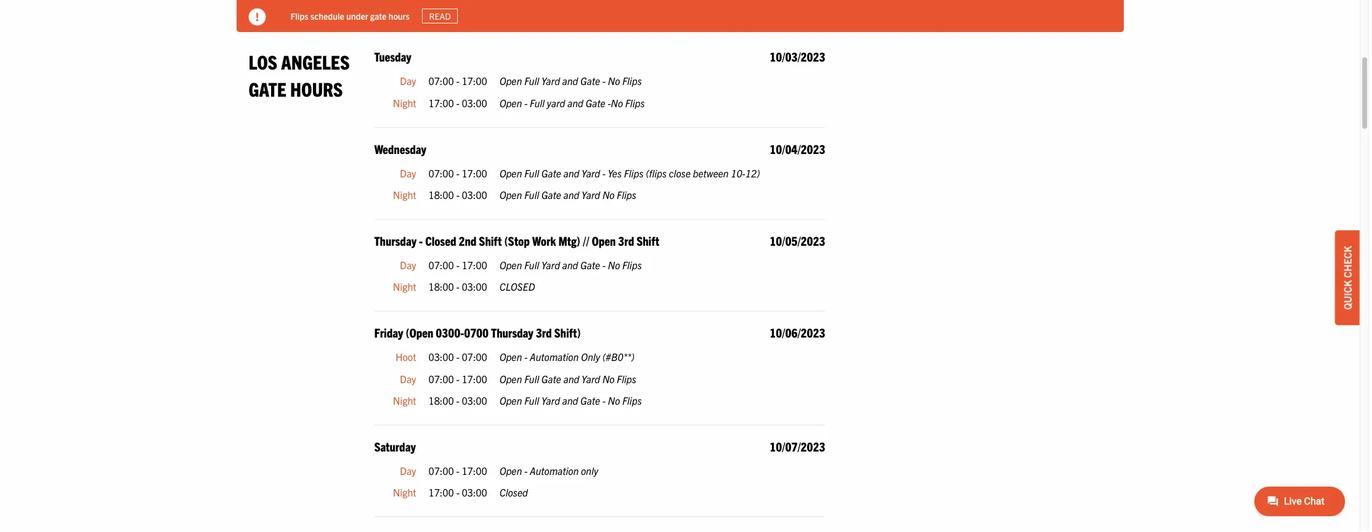 Task type: locate. For each thing, give the bounding box(es) containing it.
yard down only
[[582, 373, 600, 385]]

open full yard and gate - no flips down open - automation only (#b0**)
[[500, 395, 642, 407]]

night for wednesday
[[393, 189, 416, 201]]

07:00 - 17:00 for saturday
[[429, 465, 487, 477]]

0 vertical spatial open full yard and gate - no flips
[[500, 75, 642, 87]]

no
[[608, 75, 620, 87], [611, 97, 623, 109], [603, 189, 615, 201], [608, 259, 620, 271], [603, 373, 615, 385], [608, 395, 620, 407]]

1 day from the top
[[400, 75, 416, 87]]

1 shift from the left
[[479, 233, 502, 248]]

07:00
[[429, 75, 454, 87], [429, 167, 454, 179], [429, 259, 454, 271], [462, 351, 487, 363], [429, 373, 454, 385], [429, 465, 454, 477]]

2 vertical spatial open full yard and gate - no flips
[[500, 395, 642, 407]]

open full gate and yard -  yes flips (flips close between 10-12)
[[500, 167, 760, 179]]

18:00
[[429, 189, 454, 201], [429, 281, 454, 293], [429, 395, 454, 407]]

1 18:00 from the top
[[429, 189, 454, 201]]

1 vertical spatial open full yard and gate - no flips
[[500, 259, 642, 271]]

1 vertical spatial thursday
[[491, 325, 534, 340]]

open full gate and yard no flips
[[500, 189, 637, 201], [500, 373, 637, 385]]

gate
[[370, 10, 387, 21]]

3 night from the top
[[393, 281, 416, 293]]

automation
[[530, 351, 579, 363], [530, 465, 579, 477]]

night down the wednesday
[[393, 189, 416, 201]]

0300-
[[436, 325, 464, 340]]

read
[[429, 10, 451, 22]]

night
[[393, 97, 416, 109], [393, 189, 416, 201], [393, 281, 416, 293], [393, 395, 416, 407], [393, 487, 416, 499]]

night for saturday
[[393, 487, 416, 499]]

18:00 - 03:00 down 03:00 - 07:00
[[429, 395, 487, 407]]

0 vertical spatial automation
[[530, 351, 579, 363]]

work
[[533, 233, 556, 248]]

2 vertical spatial 18:00 - 03:00
[[429, 395, 487, 407]]

1 horizontal spatial 3rd
[[619, 233, 634, 248]]

1 vertical spatial 17:00 - 03:00
[[429, 487, 487, 499]]

3rd
[[619, 233, 634, 248], [536, 325, 552, 340]]

closed down open - automation only
[[500, 487, 528, 499]]

open full yard and gate - no flips for thursday - closed 2nd shift (stop work mtg) // open 3rd shift
[[500, 259, 642, 271]]

17:00 - 03:00
[[429, 97, 487, 109], [429, 487, 487, 499]]

2 18:00 from the top
[[429, 281, 454, 293]]

(#b0**)
[[603, 351, 635, 363]]

1 automation from the top
[[530, 351, 579, 363]]

(flips
[[646, 167, 667, 179]]

full
[[525, 75, 539, 87], [530, 97, 545, 109], [525, 167, 539, 179], [525, 189, 539, 201], [525, 259, 539, 271], [525, 373, 539, 385], [525, 395, 539, 407]]

night for thursday - closed 2nd shift (stop work mtg) // open 3rd shift
[[393, 281, 416, 293]]

day for tuesday
[[400, 75, 416, 87]]

0 horizontal spatial shift
[[479, 233, 502, 248]]

open full yard and gate - no flips down mtg)
[[500, 259, 642, 271]]

0 vertical spatial open full gate and yard no flips
[[500, 189, 637, 201]]

night down hoot
[[393, 395, 416, 407]]

0700
[[464, 325, 489, 340]]

10/03/2023
[[770, 49, 826, 64]]

yard
[[542, 75, 560, 87], [582, 167, 600, 179], [582, 189, 600, 201], [542, 259, 560, 271], [582, 373, 600, 385], [542, 395, 560, 407]]

03:00
[[462, 97, 487, 109], [462, 189, 487, 201], [462, 281, 487, 293], [429, 351, 454, 363], [462, 395, 487, 407], [462, 487, 487, 499]]

2 07:00 - 17:00 from the top
[[429, 167, 487, 179]]

automation left only
[[530, 465, 579, 477]]

4 07:00 - 17:00 from the top
[[429, 373, 487, 385]]

1 vertical spatial 3rd
[[536, 325, 552, 340]]

3 18:00 from the top
[[429, 395, 454, 407]]

03:00 for wednesday
[[462, 189, 487, 201]]

wednesday
[[374, 141, 427, 156]]

0 vertical spatial thursday
[[374, 233, 417, 248]]

tuesday
[[374, 49, 412, 64]]

18:00 for wednesday
[[429, 189, 454, 201]]

night for tuesday
[[393, 97, 416, 109]]

0 vertical spatial 18:00
[[429, 189, 454, 201]]

shift)
[[555, 325, 581, 340]]

night down saturday
[[393, 487, 416, 499]]

07:00 for tuesday
[[429, 75, 454, 87]]

day for thursday - closed 2nd shift (stop work mtg) // open 3rd shift
[[400, 259, 416, 271]]

1 open full gate and yard no flips from the top
[[500, 189, 637, 201]]

day for saturday
[[400, 465, 416, 477]]

1 horizontal spatial thursday
[[491, 325, 534, 340]]

gate inside los angeles gate hours
[[249, 76, 286, 100]]

night up "(open"
[[393, 281, 416, 293]]

read link
[[422, 9, 458, 24]]

1 18:00 - 03:00 from the top
[[429, 189, 487, 201]]

open
[[500, 75, 522, 87], [500, 97, 522, 109], [500, 167, 522, 179], [500, 189, 522, 201], [592, 233, 616, 248], [500, 259, 522, 271], [500, 351, 522, 363], [500, 373, 522, 385], [500, 395, 522, 407], [500, 465, 522, 477]]

1 night from the top
[[393, 97, 416, 109]]

3 18:00 - 03:00 from the top
[[429, 395, 487, 407]]

03:00 - 07:00
[[429, 351, 487, 363]]

flips
[[291, 10, 309, 21], [623, 75, 642, 87], [626, 97, 645, 109], [624, 167, 644, 179], [617, 189, 637, 201], [623, 259, 642, 271], [617, 373, 637, 385], [623, 395, 642, 407]]

(open
[[406, 325, 434, 340]]

friday  (open 0300-0700 thursday 3rd shift)
[[374, 325, 581, 340]]

1 vertical spatial automation
[[530, 465, 579, 477]]

1 open full yard and gate - no flips from the top
[[500, 75, 642, 87]]

quick check
[[1342, 246, 1354, 310]]

4 night from the top
[[393, 395, 416, 407]]

yard
[[547, 97, 566, 109]]

5 day from the top
[[400, 465, 416, 477]]

0 vertical spatial closed
[[425, 233, 456, 248]]

18:00 - 03:00
[[429, 189, 487, 201], [429, 281, 487, 293], [429, 395, 487, 407]]

1 vertical spatial open full gate and yard no flips
[[500, 373, 637, 385]]

2 open full gate and yard no flips from the top
[[500, 373, 637, 385]]

1 07:00 - 17:00 from the top
[[429, 75, 487, 87]]

18:00 for thursday - closed 2nd shift (stop work mtg) // open 3rd shift
[[429, 281, 454, 293]]

3rd right //
[[619, 233, 634, 248]]

10-
[[731, 167, 746, 179]]

open full gate and yard no flips up mtg)
[[500, 189, 637, 201]]

17:00 - 03:00 for saturday
[[429, 487, 487, 499]]

1 horizontal spatial closed
[[500, 487, 528, 499]]

2 18:00 - 03:00 from the top
[[429, 281, 487, 293]]

open full yard and gate - no flips
[[500, 75, 642, 87], [500, 259, 642, 271], [500, 395, 642, 407]]

2 day from the top
[[400, 167, 416, 179]]

thursday
[[374, 233, 417, 248], [491, 325, 534, 340]]

automation down the shift)
[[530, 351, 579, 363]]

-
[[456, 75, 460, 87], [603, 75, 606, 87], [456, 97, 460, 109], [525, 97, 528, 109], [608, 97, 611, 109], [456, 167, 460, 179], [603, 167, 606, 179], [456, 189, 460, 201], [419, 233, 423, 248], [456, 259, 460, 271], [603, 259, 606, 271], [456, 281, 460, 293], [456, 351, 460, 363], [525, 351, 528, 363], [456, 373, 460, 385], [456, 395, 460, 407], [603, 395, 606, 407], [456, 465, 460, 477], [525, 465, 528, 477], [456, 487, 460, 499]]

03:00 for saturday
[[462, 487, 487, 499]]

open full yard and gate - no flips for tuesday
[[500, 75, 642, 87]]

1 horizontal spatial shift
[[637, 233, 660, 248]]

5 07:00 - 17:00 from the top
[[429, 465, 487, 477]]

0 horizontal spatial thursday
[[374, 233, 417, 248]]

18:00 - 03:00 up the 2nd
[[429, 189, 487, 201]]

5 night from the top
[[393, 487, 416, 499]]

1 17:00 - 03:00 from the top
[[429, 97, 487, 109]]

18:00 - 03:00 up 0300-
[[429, 281, 487, 293]]

12)
[[746, 167, 760, 179]]

day
[[400, 75, 416, 87], [400, 167, 416, 179], [400, 259, 416, 271], [400, 373, 416, 385], [400, 465, 416, 477]]

07:00 - 17:00 for wednesday
[[429, 167, 487, 179]]

0 vertical spatial 17:00 - 03:00
[[429, 97, 487, 109]]

07:00 - 17:00
[[429, 75, 487, 87], [429, 167, 487, 179], [429, 259, 487, 271], [429, 373, 487, 385], [429, 465, 487, 477]]

0 vertical spatial 18:00 - 03:00
[[429, 189, 487, 201]]

closed
[[500, 281, 535, 293]]

gate
[[581, 75, 600, 87], [249, 76, 286, 100], [586, 97, 606, 109], [542, 167, 561, 179], [542, 189, 561, 201], [581, 259, 600, 271], [542, 373, 561, 385], [581, 395, 600, 407]]

3 day from the top
[[400, 259, 416, 271]]

1 vertical spatial 18:00
[[429, 281, 454, 293]]

and
[[563, 75, 578, 87], [568, 97, 584, 109], [564, 167, 580, 179], [564, 189, 580, 201], [563, 259, 578, 271], [564, 373, 580, 385], [563, 395, 578, 407]]

night up the wednesday
[[393, 97, 416, 109]]

2 automation from the top
[[530, 465, 579, 477]]

2 vertical spatial 18:00
[[429, 395, 454, 407]]

yard left yes
[[582, 167, 600, 179]]

07:00 for saturday
[[429, 465, 454, 477]]

2 night from the top
[[393, 189, 416, 201]]

1 vertical spatial closed
[[500, 487, 528, 499]]

shift
[[479, 233, 502, 248], [637, 233, 660, 248]]

3rd left the shift)
[[536, 325, 552, 340]]

saturday
[[374, 439, 416, 454]]

17:00
[[462, 75, 487, 87], [429, 97, 454, 109], [462, 167, 487, 179], [462, 259, 487, 271], [462, 373, 487, 385], [462, 465, 487, 477], [429, 487, 454, 499]]

open full gate and yard no flips down open - automation only (#b0**)
[[500, 373, 637, 385]]

1 vertical spatial 18:00 - 03:00
[[429, 281, 487, 293]]

18:00 - 03:00 for wednesday
[[429, 189, 487, 201]]

yard down open - automation only (#b0**)
[[542, 395, 560, 407]]

closed left the 2nd
[[425, 233, 456, 248]]

closed
[[425, 233, 456, 248], [500, 487, 528, 499]]

yard up yard
[[542, 75, 560, 87]]

2 17:00 - 03:00 from the top
[[429, 487, 487, 499]]

2 open full yard and gate - no flips from the top
[[500, 259, 642, 271]]

open full yard and gate - no flips up open - full yard and gate -no flips
[[500, 75, 642, 87]]

3 07:00 - 17:00 from the top
[[429, 259, 487, 271]]

10/05/2023
[[770, 233, 826, 248]]

10/04/2023
[[770, 141, 826, 156]]



Task type: vqa. For each thing, say whether or not it's contained in the screenshot.
18:00 - 03:00 to the bottom
yes



Task type: describe. For each thing, give the bounding box(es) containing it.
07:00 - 17:00 for thursday - closed 2nd shift (stop work mtg) // open 3rd shift
[[429, 259, 487, 271]]

(stop
[[505, 233, 530, 248]]

yard down work at the top
[[542, 259, 560, 271]]

automation for friday  (open 0300-0700 thursday 3rd shift)
[[530, 351, 579, 363]]

los angeles gate hours
[[249, 50, 350, 100]]

under
[[346, 10, 368, 21]]

only
[[581, 465, 599, 477]]

open - automation only
[[500, 465, 599, 477]]

los
[[249, 50, 277, 74]]

03:00 for tuesday
[[462, 97, 487, 109]]

close
[[669, 167, 691, 179]]

4 day from the top
[[400, 373, 416, 385]]

03:00 for thursday - closed 2nd shift (stop work mtg) // open 3rd shift
[[462, 281, 487, 293]]

open - full yard and gate -no flips
[[500, 97, 645, 109]]

yard down open full gate and yard -  yes flips (flips close between 10-12)
[[582, 189, 600, 201]]

2 shift from the left
[[637, 233, 660, 248]]

07:00 - 17:00 for tuesday
[[429, 75, 487, 87]]

hours
[[389, 10, 410, 21]]

0 horizontal spatial closed
[[425, 233, 456, 248]]

friday
[[374, 325, 403, 340]]

10/07/2023
[[770, 439, 826, 454]]

07:00 for thursday - closed 2nd shift (stop work mtg) // open 3rd shift
[[429, 259, 454, 271]]

07:00 for wednesday
[[429, 167, 454, 179]]

18:00 - 03:00 for thursday - closed 2nd shift (stop work mtg) // open 3rd shift
[[429, 281, 487, 293]]

schedule
[[311, 10, 344, 21]]

angeles
[[281, 50, 350, 74]]

10/06/2023
[[770, 325, 826, 340]]

hoot
[[396, 351, 416, 363]]

mtg)
[[559, 233, 581, 248]]

2nd
[[459, 233, 477, 248]]

17:00 - 03:00 for tuesday
[[429, 97, 487, 109]]

yes
[[608, 167, 622, 179]]

check
[[1342, 246, 1354, 278]]

open full gate and yard no flips for wednesday
[[500, 189, 637, 201]]

//
[[583, 233, 590, 248]]

hours
[[290, 76, 343, 100]]

3 open full yard and gate - no flips from the top
[[500, 395, 642, 407]]

day for wednesday
[[400, 167, 416, 179]]

flips schedule under gate hours
[[291, 10, 410, 21]]

quick check link
[[1336, 231, 1361, 325]]

0 horizontal spatial 3rd
[[536, 325, 552, 340]]

open - automation only (#b0**)
[[500, 351, 635, 363]]

thursday - closed 2nd shift (stop work mtg) // open 3rd shift
[[374, 233, 660, 248]]

automation for saturday
[[530, 465, 579, 477]]

only
[[581, 351, 600, 363]]

quick
[[1342, 280, 1354, 310]]

open full gate and yard no flips for friday  (open 0300-0700 thursday 3rd shift)
[[500, 373, 637, 385]]

0 vertical spatial 3rd
[[619, 233, 634, 248]]

between
[[693, 167, 729, 179]]

solid image
[[249, 9, 266, 26]]



